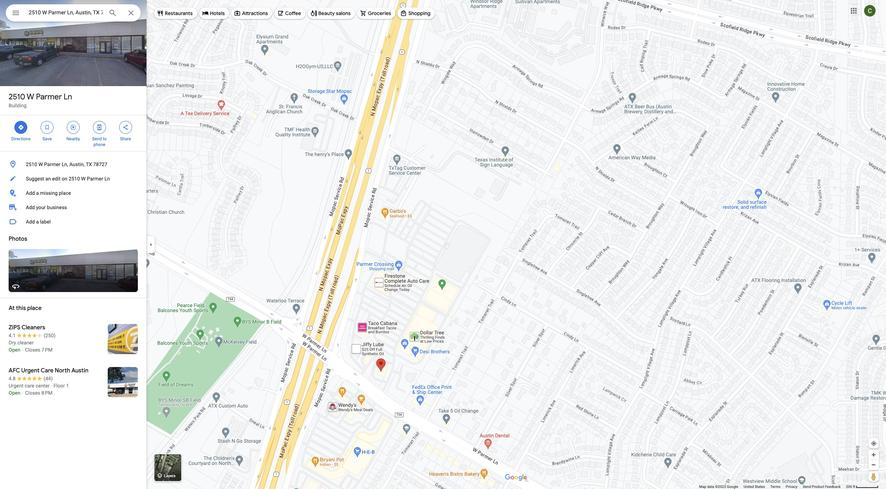 Task type: locate. For each thing, give the bounding box(es) containing it.
2510 up suggest
[[26, 162, 37, 167]]

send inside button
[[803, 485, 811, 489]]

place right 'this'
[[27, 305, 42, 312]]

footer containing map data ©2023 google
[[699, 485, 846, 490]]

2 ⋅ from the top
[[22, 390, 24, 396]]

open down dry
[[9, 347, 20, 353]]

1 vertical spatial urgent
[[9, 383, 23, 389]]

none field inside 2510 w parmer ln, austin, tx 78727 field
[[29, 8, 103, 17]]

0 vertical spatial closes
[[25, 347, 40, 353]]

data
[[707, 485, 715, 489]]

0 vertical spatial place
[[59, 190, 71, 196]]

78727
[[93, 162, 107, 167]]

3 add from the top
[[26, 219, 35, 225]]

a for missing
[[36, 190, 39, 196]]

an
[[45, 176, 51, 182]]

google maps element
[[0, 0, 886, 490]]

2510 w parmer ln, austin, tx 78727
[[26, 162, 107, 167]]

collapse side panel image
[[147, 241, 155, 249]]

add your business
[[26, 205, 67, 210]]

edit
[[52, 176, 61, 182]]

4.1
[[9, 333, 16, 339]]

show street view coverage image
[[869, 472, 879, 482]]

w
[[27, 92, 34, 102], [38, 162, 43, 167], [81, 176, 86, 182]]

1 vertical spatial ⋅
[[22, 390, 24, 396]]

urgent
[[21, 367, 39, 375], [9, 383, 23, 389]]

8 pm
[[41, 390, 53, 396]]

open inside urgent care center · floor 1 open ⋅ closes 8 pm
[[9, 390, 20, 396]]

place down on
[[59, 190, 71, 196]]

map data ©2023 google
[[699, 485, 739, 489]]

0 vertical spatial parmer
[[36, 92, 62, 102]]

parmer inside 2510 w parmer ln building
[[36, 92, 62, 102]]

add left label on the left top of the page
[[26, 219, 35, 225]]

1 vertical spatial w
[[38, 162, 43, 167]]

salons
[[336, 10, 351, 17]]

1 add from the top
[[26, 190, 35, 196]]

1 vertical spatial 2510
[[26, 162, 37, 167]]

2 closes from the top
[[25, 390, 40, 396]]

send
[[92, 136, 102, 142], [803, 485, 811, 489]]

0 vertical spatial open
[[9, 347, 20, 353]]

a left label on the left top of the page
[[36, 219, 39, 225]]

1 ⋅ from the top
[[22, 347, 24, 353]]

at this place
[[9, 305, 42, 312]]

add down suggest
[[26, 190, 35, 196]]

ln
[[64, 92, 72, 102], [104, 176, 110, 182]]

suggest
[[26, 176, 44, 182]]

1 vertical spatial a
[[36, 219, 39, 225]]

closes inside dry cleaner open ⋅ closes 7 pm
[[25, 347, 40, 353]]

1 open from the top
[[9, 347, 20, 353]]

2510 w parmer ln main content
[[0, 0, 147, 490]]

add
[[26, 190, 35, 196], [26, 205, 35, 210], [26, 219, 35, 225]]

2510 right on
[[69, 176, 80, 182]]

 search field
[[6, 4, 141, 23]]

2510 for ln,
[[26, 162, 37, 167]]

1 horizontal spatial w
[[38, 162, 43, 167]]

add for add a label
[[26, 219, 35, 225]]

cleaner
[[17, 340, 34, 346]]

None field
[[29, 8, 103, 17]]

ln inside 2510 w parmer ln building
[[64, 92, 72, 102]]

parmer down 78727
[[87, 176, 103, 182]]

attractions button
[[231, 5, 272, 22]]

ft
[[853, 485, 856, 489]]

0 vertical spatial 2510
[[9, 92, 25, 102]]


[[11, 8, 20, 18]]

place
[[59, 190, 71, 196], [27, 305, 42, 312]]

2510 inside 2510 w parmer ln building
[[9, 92, 25, 102]]

afc urgent care north austin
[[9, 367, 88, 375]]

0 horizontal spatial ln
[[64, 92, 72, 102]]

coffee
[[285, 10, 301, 17]]

2 vertical spatial parmer
[[87, 176, 103, 182]]

1 horizontal spatial 2510
[[26, 162, 37, 167]]

suggest an edit on 2510 w parmer ln
[[26, 176, 110, 182]]

north
[[55, 367, 70, 375]]

floor
[[54, 383, 65, 389]]

urgent care center · floor 1 open ⋅ closes 8 pm
[[9, 383, 69, 396]]

open down the 4.8
[[9, 390, 20, 396]]

show your location image
[[871, 441, 877, 447]]

austin,
[[69, 162, 85, 167]]

1 horizontal spatial send
[[803, 485, 811, 489]]

closes down cleaner
[[25, 347, 40, 353]]

parmer left ln,
[[44, 162, 60, 167]]

add your business link
[[0, 200, 147, 215]]

2510 W Parmer Ln, Austin, TX 78727 field
[[6, 4, 141, 22]]

add left "your"
[[26, 205, 35, 210]]

photos
[[9, 236, 27, 243]]


[[70, 124, 76, 131]]

w inside 2510 w parmer ln building
[[27, 92, 34, 102]]

urgent down the 4.8
[[9, 383, 23, 389]]

0 vertical spatial a
[[36, 190, 39, 196]]

business
[[47, 205, 67, 210]]

phone
[[93, 142, 105, 147]]

tx
[[86, 162, 92, 167]]

send inside send to phone
[[92, 136, 102, 142]]

2 horizontal spatial 2510
[[69, 176, 80, 182]]

closes down care at the left bottom of the page
[[25, 390, 40, 396]]

2510 w parmer ln, austin, tx 78727 button
[[0, 157, 147, 172]]

1 vertical spatial open
[[9, 390, 20, 396]]

send left product
[[803, 485, 811, 489]]

0 vertical spatial add
[[26, 190, 35, 196]]

add a missing place
[[26, 190, 71, 196]]

1 vertical spatial ln
[[104, 176, 110, 182]]

⋅ inside dry cleaner open ⋅ closes 7 pm
[[22, 347, 24, 353]]

ln down 78727
[[104, 176, 110, 182]]

⋅ down cleaner
[[22, 347, 24, 353]]

1 vertical spatial add
[[26, 205, 35, 210]]

0 vertical spatial ⋅
[[22, 347, 24, 353]]

2 add from the top
[[26, 205, 35, 210]]

add for add a missing place
[[26, 190, 35, 196]]

⋅ inside urgent care center · floor 1 open ⋅ closes 8 pm
[[22, 390, 24, 396]]

1 vertical spatial send
[[803, 485, 811, 489]]

©2023
[[715, 485, 726, 489]]


[[18, 124, 24, 131]]

2 open from the top
[[9, 390, 20, 396]]

this
[[16, 305, 26, 312]]

urgent inside urgent care center · floor 1 open ⋅ closes 8 pm
[[9, 383, 23, 389]]

 button
[[6, 4, 26, 23]]

groceries
[[368, 10, 391, 17]]

1 closes from the top
[[25, 347, 40, 353]]

0 vertical spatial w
[[27, 92, 34, 102]]

0 vertical spatial send
[[92, 136, 102, 142]]

zips cleaners
[[9, 324, 45, 332]]

1 vertical spatial parmer
[[44, 162, 60, 167]]

2510
[[9, 92, 25, 102], [26, 162, 37, 167], [69, 176, 80, 182]]

layers
[[164, 474, 176, 479]]

a
[[36, 190, 39, 196], [36, 219, 39, 225]]

1 vertical spatial place
[[27, 305, 42, 312]]

ln,
[[62, 162, 68, 167]]

footer
[[699, 485, 846, 490]]

add a label
[[26, 219, 51, 225]]

0 horizontal spatial send
[[92, 136, 102, 142]]

parmer up 
[[36, 92, 62, 102]]

open inside dry cleaner open ⋅ closes 7 pm
[[9, 347, 20, 353]]

0 horizontal spatial w
[[27, 92, 34, 102]]

send up phone
[[92, 136, 102, 142]]

1 horizontal spatial place
[[59, 190, 71, 196]]

1 a from the top
[[36, 190, 39, 196]]

2 vertical spatial add
[[26, 219, 35, 225]]

google
[[727, 485, 739, 489]]

beauty salons
[[318, 10, 351, 17]]

send for send to phone
[[92, 136, 102, 142]]

1 horizontal spatial ln
[[104, 176, 110, 182]]

⋅ down 4.8 stars 44 reviews image
[[22, 390, 24, 396]]

0 horizontal spatial 2510
[[9, 92, 25, 102]]

actions for 2510 w parmer ln region
[[0, 115, 147, 151]]

parmer for ln
[[36, 92, 62, 102]]

send product feedback
[[803, 485, 841, 489]]

dry cleaner open ⋅ closes 7 pm
[[9, 340, 53, 353]]

united states button
[[744, 485, 765, 490]]

directions
[[11, 136, 31, 142]]

urgent up 4.8 stars 44 reviews image
[[21, 367, 39, 375]]

2 a from the top
[[36, 219, 39, 225]]

0 vertical spatial ln
[[64, 92, 72, 102]]

care
[[41, 367, 53, 375]]

a left the missing
[[36, 190, 39, 196]]

·
[[51, 383, 52, 389]]

austin
[[71, 367, 88, 375]]

ln up 
[[64, 92, 72, 102]]

beauty
[[318, 10, 335, 17]]

suggest an edit on 2510 w parmer ln button
[[0, 172, 147, 186]]

2 horizontal spatial w
[[81, 176, 86, 182]]

google account: christina overa  
(christinaovera9@gmail.com) image
[[865, 5, 876, 16]]

1 vertical spatial closes
[[25, 390, 40, 396]]

2510 up building
[[9, 92, 25, 102]]

⋅
[[22, 347, 24, 353], [22, 390, 24, 396]]



Task type: vqa. For each thing, say whether or not it's contained in the screenshot.
text box within the Flight SEARCH BOX
no



Task type: describe. For each thing, give the bounding box(es) containing it.
restaurants button
[[154, 5, 197, 22]]

united states
[[744, 485, 765, 489]]

add for add your business
[[26, 205, 35, 210]]


[[122, 124, 129, 131]]

send for send product feedback
[[803, 485, 811, 489]]

privacy
[[786, 485, 798, 489]]

4.8
[[9, 376, 16, 382]]

share
[[120, 136, 131, 142]]

hotels
[[210, 10, 225, 17]]

2510 for ln
[[9, 92, 25, 102]]

feedback
[[826, 485, 841, 489]]

7 pm
[[41, 347, 53, 353]]

0 horizontal spatial place
[[27, 305, 42, 312]]

a for label
[[36, 219, 39, 225]]

2510 w parmer ln building
[[9, 92, 72, 108]]

parmer for ln,
[[44, 162, 60, 167]]

care
[[25, 383, 34, 389]]

center
[[36, 383, 50, 389]]

your
[[36, 205, 46, 210]]

coffee button
[[275, 5, 305, 22]]

zips
[[9, 324, 20, 332]]

missing
[[40, 190, 58, 196]]

(44)
[[44, 376, 53, 382]]

closes inside urgent care center · floor 1 open ⋅ closes 8 pm
[[25, 390, 40, 396]]

groceries button
[[357, 5, 396, 22]]


[[44, 124, 50, 131]]

map
[[699, 485, 707, 489]]

cleaners
[[22, 324, 45, 332]]

at
[[9, 305, 15, 312]]

shopping
[[409, 10, 431, 17]]

send product feedback button
[[803, 485, 841, 490]]

save
[[43, 136, 52, 142]]

(250)
[[44, 333, 56, 339]]

add a missing place button
[[0, 186, 147, 200]]

1
[[66, 383, 69, 389]]

2 vertical spatial w
[[81, 176, 86, 182]]

add a label button
[[0, 215, 147, 229]]

restaurants
[[165, 10, 193, 17]]


[[96, 124, 103, 131]]

shopping button
[[398, 5, 435, 22]]

4.8 stars 44 reviews image
[[9, 375, 53, 383]]

afc
[[9, 367, 20, 375]]

privacy button
[[786, 485, 798, 490]]

dry
[[9, 340, 16, 346]]

footer inside google maps "element"
[[699, 485, 846, 490]]

building
[[9, 103, 27, 108]]

4.1 stars 250 reviews image
[[9, 332, 56, 339]]

zoom out image
[[871, 463, 877, 468]]

beauty salons button
[[308, 5, 355, 22]]

states
[[755, 485, 765, 489]]

w for ln
[[27, 92, 34, 102]]

label
[[40, 219, 51, 225]]

send to phone
[[92, 136, 107, 147]]

2 vertical spatial 2510
[[69, 176, 80, 182]]

attractions
[[242, 10, 268, 17]]

200 ft
[[846, 485, 856, 489]]

w for ln,
[[38, 162, 43, 167]]

0 vertical spatial urgent
[[21, 367, 39, 375]]

ln inside button
[[104, 176, 110, 182]]

product
[[812, 485, 825, 489]]

united
[[744, 485, 754, 489]]

on
[[62, 176, 67, 182]]

terms button
[[771, 485, 781, 490]]

terms
[[771, 485, 781, 489]]

200
[[846, 485, 852, 489]]

to
[[103, 136, 107, 142]]

place inside add a missing place button
[[59, 190, 71, 196]]

nearby
[[66, 136, 80, 142]]

200 ft button
[[846, 485, 879, 489]]

hotels button
[[199, 5, 229, 22]]

zoom in image
[[871, 453, 877, 458]]



